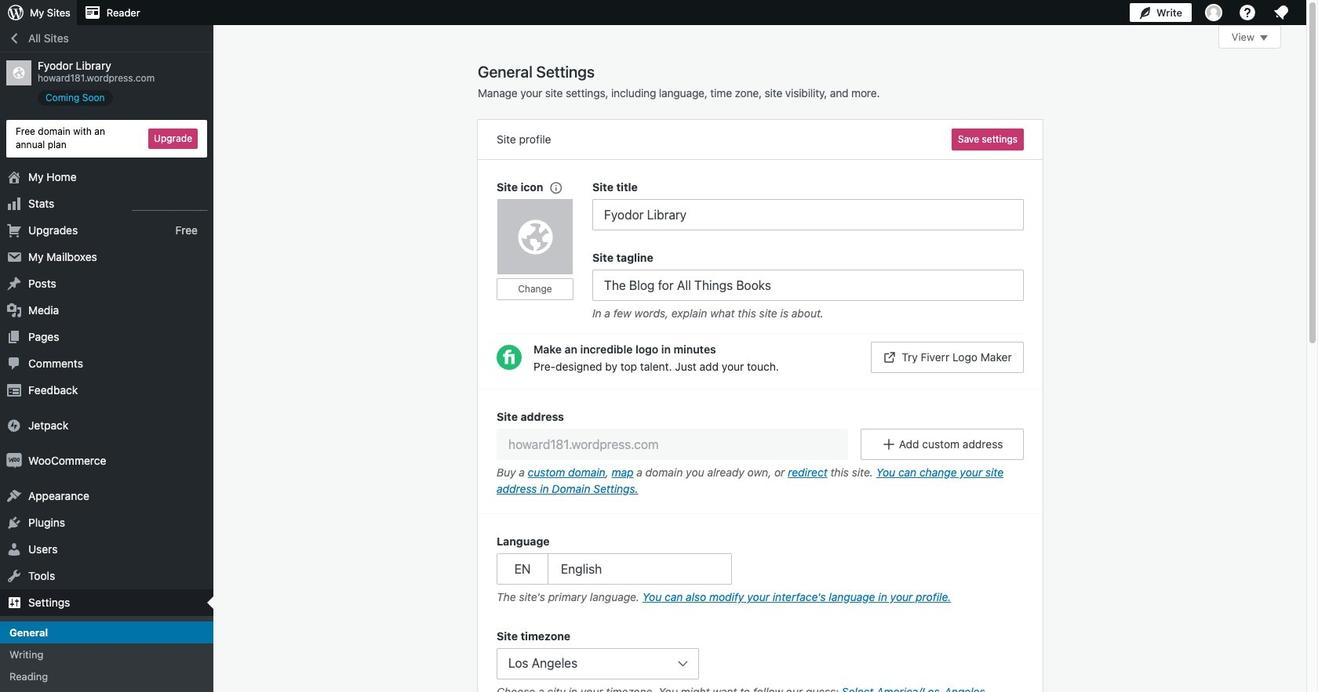 Task type: locate. For each thing, give the bounding box(es) containing it.
1 vertical spatial img image
[[6, 453, 22, 469]]

None text field
[[592, 270, 1024, 301], [497, 429, 849, 461], [592, 270, 1024, 301], [497, 429, 849, 461]]

help image
[[1238, 3, 1257, 22]]

highest hourly views 0 image
[[133, 201, 207, 211]]

closed image
[[1260, 35, 1268, 41]]

main content
[[478, 25, 1281, 693]]

None text field
[[592, 199, 1024, 231]]

0 vertical spatial img image
[[6, 418, 22, 434]]

img image
[[6, 418, 22, 434], [6, 453, 22, 469]]

1 img image from the top
[[6, 418, 22, 434]]

group
[[497, 179, 592, 326], [592, 179, 1024, 231], [592, 250, 1024, 326], [478, 389, 1043, 515], [497, 534, 1024, 610], [497, 629, 1024, 693]]



Task type: describe. For each thing, give the bounding box(es) containing it.
manage your notifications image
[[1272, 3, 1291, 22]]

fiverr small logo image
[[497, 345, 522, 370]]

2 img image from the top
[[6, 453, 22, 469]]

my profile image
[[1205, 4, 1223, 21]]

more information image
[[548, 180, 562, 194]]



Task type: vqa. For each thing, say whether or not it's contained in the screenshot.
More information Icon
yes



